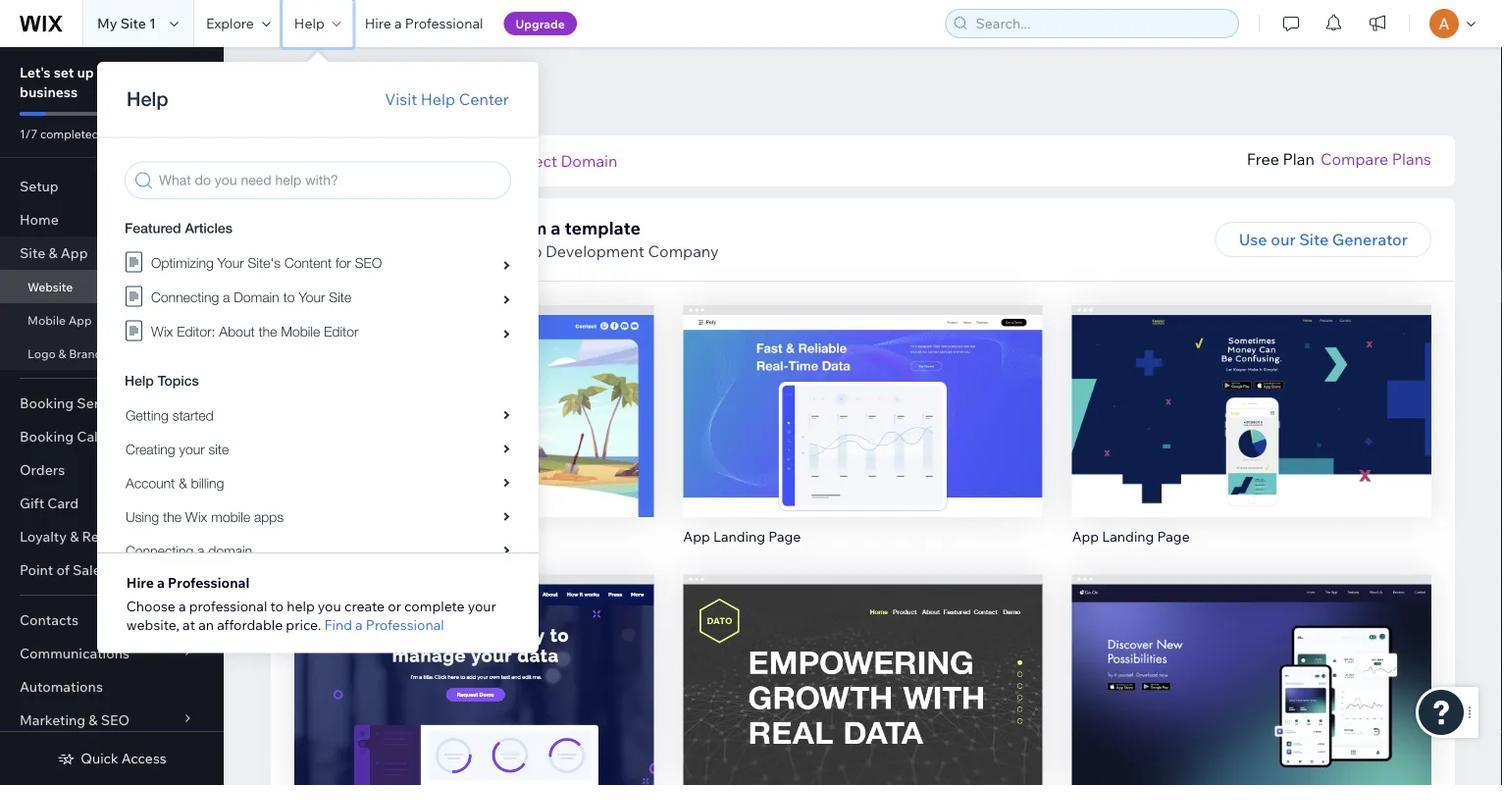 Task type: describe. For each thing, give the bounding box(es) containing it.
2 domain from the left
[[561, 151, 618, 171]]

help button
[[282, 0, 353, 47]]

website
[[27, 279, 73, 294]]

choose
[[126, 598, 176, 615]]

2 app landing page from the left
[[1072, 528, 1190, 545]]

gift
[[20, 495, 44, 512]]

app inside start designing your site from a template recommended templates for app development company
[[511, 241, 542, 261]]

your inside start designing your site from a template recommended templates for app development company
[[429, 216, 467, 238]]

find
[[324, 616, 352, 633]]

marketing
[[20, 711, 86, 729]]

access
[[122, 750, 166, 767]]

an
[[198, 616, 214, 633]]

choose a professional to help you create or complete your website, at an affordable price.
[[126, 598, 496, 633]]

orders
[[20, 461, 65, 478]]

booking calendar button
[[0, 420, 216, 453]]

center
[[459, 89, 509, 109]]

recommended
[[294, 241, 407, 261]]

mobile
[[27, 313, 66, 327]]

logo & brand link
[[0, 337, 216, 370]]

0 horizontal spatial hire
[[126, 574, 154, 591]]

up
[[77, 64, 94, 81]]

Search... field
[[970, 10, 1233, 37]]

sale
[[73, 561, 101, 579]]

development
[[546, 241, 645, 261]]

use our site generator button
[[1216, 222, 1432, 257]]

professional
[[189, 598, 267, 615]]

plans
[[1392, 149, 1432, 169]]

find a professional link
[[324, 616, 444, 633]]

start designing your site from a template recommended templates for app development company
[[294, 216, 719, 261]]

setup
[[20, 178, 59, 195]]

quick access
[[81, 750, 166, 767]]

upgrade button
[[504, 12, 577, 35]]

site inside button
[[1299, 230, 1329, 249]]

& for logo
[[58, 346, 66, 361]]

booking calendar
[[20, 428, 136, 445]]

for
[[487, 241, 508, 261]]

automations
[[20, 678, 103, 695]]

your inside "let's set up your business"
[[97, 64, 127, 81]]

help inside button
[[294, 15, 325, 32]]

at
[[183, 616, 195, 633]]

1/7 completed
[[20, 126, 99, 141]]

1
[[149, 15, 156, 32]]

app inside dropdown button
[[61, 244, 88, 262]]

sidebar element
[[0, 47, 224, 785]]

website,
[[126, 616, 180, 633]]

card
[[47, 495, 79, 512]]

generator
[[1332, 230, 1408, 249]]

booking for booking services
[[20, 395, 74, 412]]

1 horizontal spatial hire
[[365, 15, 391, 32]]

a down create
[[355, 616, 363, 633]]

create
[[344, 598, 385, 615]]

professional for hire a professional link
[[405, 15, 483, 32]]

calendar
[[77, 428, 136, 445]]

marketing & seo button
[[0, 704, 216, 737]]

gift card button
[[0, 487, 216, 520]]

explore
[[206, 15, 254, 32]]

let's set up your business
[[20, 64, 127, 101]]

visit help center link
[[385, 87, 509, 111]]

gift card
[[20, 495, 79, 512]]

connect
[[495, 151, 557, 171]]

loyalty & referrals button
[[0, 520, 216, 553]]

completed
[[40, 126, 99, 141]]

free
[[1247, 149, 1280, 169]]

seo
[[101, 711, 130, 729]]

communications button
[[0, 637, 216, 670]]

my
[[97, 15, 117, 32]]

marketing & seo
[[20, 711, 130, 729]]

1 landing from the left
[[713, 528, 766, 545]]

set
[[54, 64, 74, 81]]

use our site generator
[[1239, 230, 1408, 249]]

1 app landing page from the left
[[683, 528, 801, 545]]

not
[[357, 151, 381, 171]]

a up choose
[[157, 574, 165, 591]]

point of sale link
[[0, 553, 216, 587]]

contacts button
[[0, 604, 216, 637]]

home link
[[0, 203, 216, 237]]

template
[[565, 216, 641, 238]]

a inside start designing your site from a template recommended templates for app development company
[[551, 216, 561, 238]]

business
[[20, 83, 78, 101]]

loyalty
[[20, 528, 67, 545]]

website link
[[0, 270, 216, 303]]

& for site
[[48, 244, 58, 262]]

quick
[[81, 750, 118, 767]]



Task type: locate. For each thing, give the bounding box(es) containing it.
your inside choose a professional to help you create or complete your website, at an affordable price.
[[468, 598, 496, 615]]

site right our
[[1299, 230, 1329, 249]]

professional up visit help center
[[405, 15, 483, 32]]

plan
[[1283, 149, 1315, 169]]

domain right connect
[[561, 151, 618, 171]]

your right the up
[[97, 64, 127, 81]]

mobile app
[[27, 313, 92, 327]]

booking up 'booking calendar'
[[20, 395, 74, 412]]

edit button
[[822, 378, 904, 413], [1211, 378, 1293, 413], [433, 647, 515, 683], [822, 647, 904, 683], [1211, 647, 1293, 683]]

1 vertical spatial help
[[421, 89, 455, 109]]

from
[[506, 216, 547, 238]]

professional down or
[[366, 616, 444, 633]]

1/7
[[20, 126, 38, 141]]

a up visit
[[394, 15, 402, 32]]

help right visit
[[421, 89, 455, 109]]

a
[[394, 15, 402, 32], [551, 216, 561, 238], [157, 574, 165, 591], [179, 598, 186, 615], [355, 616, 363, 633]]

logo
[[27, 346, 56, 361]]

1 vertical spatial your
[[429, 216, 467, 238]]

0 vertical spatial professional
[[405, 15, 483, 32]]

to
[[270, 598, 284, 615]]

hire a professional
[[365, 15, 483, 32], [126, 574, 250, 591]]

2 horizontal spatial site
[[1299, 230, 1329, 249]]

hire right the help button
[[365, 15, 391, 32]]

booking inside dropdown button
[[20, 428, 74, 445]]

site inside dropdown button
[[20, 244, 45, 262]]

help right explore
[[294, 15, 325, 32]]

0 horizontal spatial hire a professional
[[126, 574, 250, 591]]

site & app
[[20, 244, 88, 262]]

setup link
[[0, 170, 216, 203]]

your up templates
[[429, 216, 467, 238]]

& inside loyalty & referrals popup button
[[70, 528, 79, 545]]

price.
[[286, 616, 321, 633]]

& left seo
[[89, 711, 98, 729]]

orders link
[[0, 453, 216, 487]]

quick access button
[[57, 750, 166, 767]]

professional for find a professional link
[[366, 616, 444, 633]]

domain left the not
[[296, 151, 353, 171]]

professional
[[405, 15, 483, 32], [168, 574, 250, 591], [366, 616, 444, 633]]

2 booking from the top
[[20, 428, 74, 445]]

a up at
[[179, 598, 186, 615]]

1 horizontal spatial landing
[[1102, 528, 1154, 545]]

loyalty & referrals
[[20, 528, 140, 545]]

site left 1
[[120, 15, 146, 32]]

my site 1
[[97, 15, 156, 32]]

2 vertical spatial your
[[468, 598, 496, 615]]

a inside choose a professional to help you create or complete your website, at an affordable price.
[[179, 598, 186, 615]]

1 domain from the left
[[296, 151, 353, 171]]

let's
[[20, 64, 51, 81]]

free plan compare plans
[[1247, 149, 1432, 169]]

your right complete on the bottom left of the page
[[468, 598, 496, 615]]

services
[[77, 395, 132, 412]]

& right loyalty
[[70, 528, 79, 545]]

0 vertical spatial hire a professional
[[365, 15, 483, 32]]

0 vertical spatial booking
[[20, 395, 74, 412]]

upgrade
[[516, 16, 565, 31]]

0 horizontal spatial landing
[[713, 528, 766, 545]]

site
[[120, 15, 146, 32], [1299, 230, 1329, 249], [20, 244, 45, 262]]

booking up orders
[[20, 428, 74, 445]]

you
[[318, 598, 341, 615]]

yet
[[466, 151, 489, 171]]

2 vertical spatial professional
[[366, 616, 444, 633]]

0 horizontal spatial app landing page
[[683, 528, 801, 545]]

& for loyalty
[[70, 528, 79, 545]]

0 horizontal spatial page
[[769, 528, 801, 545]]

hire
[[365, 15, 391, 32], [126, 574, 154, 591]]

2 page from the left
[[1158, 528, 1190, 545]]

referrals
[[82, 528, 140, 545]]

& for marketing
[[89, 711, 98, 729]]

hire a professional up visit help center link
[[365, 15, 483, 32]]

start
[[294, 216, 337, 238]]

visit
[[385, 89, 417, 109]]

compare
[[1321, 149, 1389, 169]]

view
[[845, 427, 881, 447], [1234, 427, 1270, 447], [456, 696, 492, 716], [845, 696, 881, 716], [1234, 696, 1270, 716]]

logo & brand
[[27, 346, 102, 361]]

booking services link
[[0, 387, 216, 420]]

1 page from the left
[[769, 528, 801, 545]]

& right logo
[[58, 346, 66, 361]]

connect domain button
[[495, 149, 618, 173]]

1 horizontal spatial page
[[1158, 528, 1190, 545]]

visit help center
[[385, 89, 509, 109]]

1 horizontal spatial domain
[[561, 151, 618, 171]]

1 booking from the top
[[20, 395, 74, 412]]

your
[[97, 64, 127, 81], [429, 216, 467, 238], [468, 598, 496, 615]]

hire a professional link
[[353, 0, 495, 47]]

1 vertical spatial professional
[[168, 574, 250, 591]]

1 horizontal spatial app landing page
[[1072, 528, 1190, 545]]

communications
[[20, 645, 130, 662]]

0 vertical spatial hire
[[365, 15, 391, 32]]

our
[[1271, 230, 1296, 249]]

find a professional
[[324, 616, 444, 633]]

0 vertical spatial your
[[97, 64, 127, 81]]

professional inside find a professional link
[[366, 616, 444, 633]]

1 vertical spatial hire a professional
[[126, 574, 250, 591]]

point
[[20, 561, 53, 579]]

site & app button
[[0, 237, 216, 270]]

home
[[20, 211, 59, 228]]

connected
[[384, 151, 463, 171]]

domain not connected yet connect domain
[[296, 151, 618, 171]]

1 vertical spatial hire
[[126, 574, 154, 591]]

& inside the site & app dropdown button
[[48, 244, 58, 262]]

& inside logo & brand link
[[58, 346, 66, 361]]

domain
[[296, 151, 353, 171], [561, 151, 618, 171]]

1 horizontal spatial hire a professional
[[365, 15, 483, 32]]

help
[[294, 15, 325, 32], [421, 89, 455, 109]]

site down home
[[20, 244, 45, 262]]

or
[[388, 598, 401, 615]]

booking services
[[20, 395, 132, 412]]

&
[[48, 244, 58, 262], [58, 346, 66, 361], [70, 528, 79, 545], [89, 711, 98, 729]]

templates
[[410, 241, 484, 261]]

1 horizontal spatial site
[[120, 15, 146, 32]]

automations link
[[0, 670, 216, 704]]

hire up choose
[[126, 574, 154, 591]]

& up website
[[48, 244, 58, 262]]

0 horizontal spatial help
[[294, 15, 325, 32]]

landing
[[713, 528, 766, 545], [1102, 528, 1154, 545]]

compare plans button
[[1321, 147, 1432, 171]]

complete
[[404, 598, 465, 615]]

booking for booking calendar
[[20, 428, 74, 445]]

professional inside hire a professional link
[[405, 15, 483, 32]]

0 vertical spatial help
[[294, 15, 325, 32]]

0 horizontal spatial domain
[[296, 151, 353, 171]]

0 horizontal spatial site
[[20, 244, 45, 262]]

designing
[[341, 216, 425, 238]]

affordable
[[217, 616, 283, 633]]

2 landing from the left
[[1102, 528, 1154, 545]]

1 vertical spatial booking
[[20, 428, 74, 445]]

page
[[769, 528, 801, 545], [1158, 528, 1190, 545]]

contacts
[[20, 611, 78, 629]]

mobile app link
[[0, 303, 216, 337]]

a right from
[[551, 216, 561, 238]]

company
[[648, 241, 719, 261]]

app
[[511, 241, 542, 261], [61, 244, 88, 262], [68, 313, 92, 327], [683, 528, 710, 545], [1072, 528, 1099, 545]]

1 horizontal spatial help
[[421, 89, 455, 109]]

edit
[[848, 386, 878, 405], [1237, 386, 1267, 405], [459, 655, 489, 675], [848, 655, 878, 675], [1237, 655, 1267, 675]]

of
[[56, 561, 70, 579]]

professional up professional
[[168, 574, 250, 591]]

& inside marketing & seo dropdown button
[[89, 711, 98, 729]]

hire a professional up at
[[126, 574, 250, 591]]



Task type: vqa. For each thing, say whether or not it's contained in the screenshot.
Logo & Brand
yes



